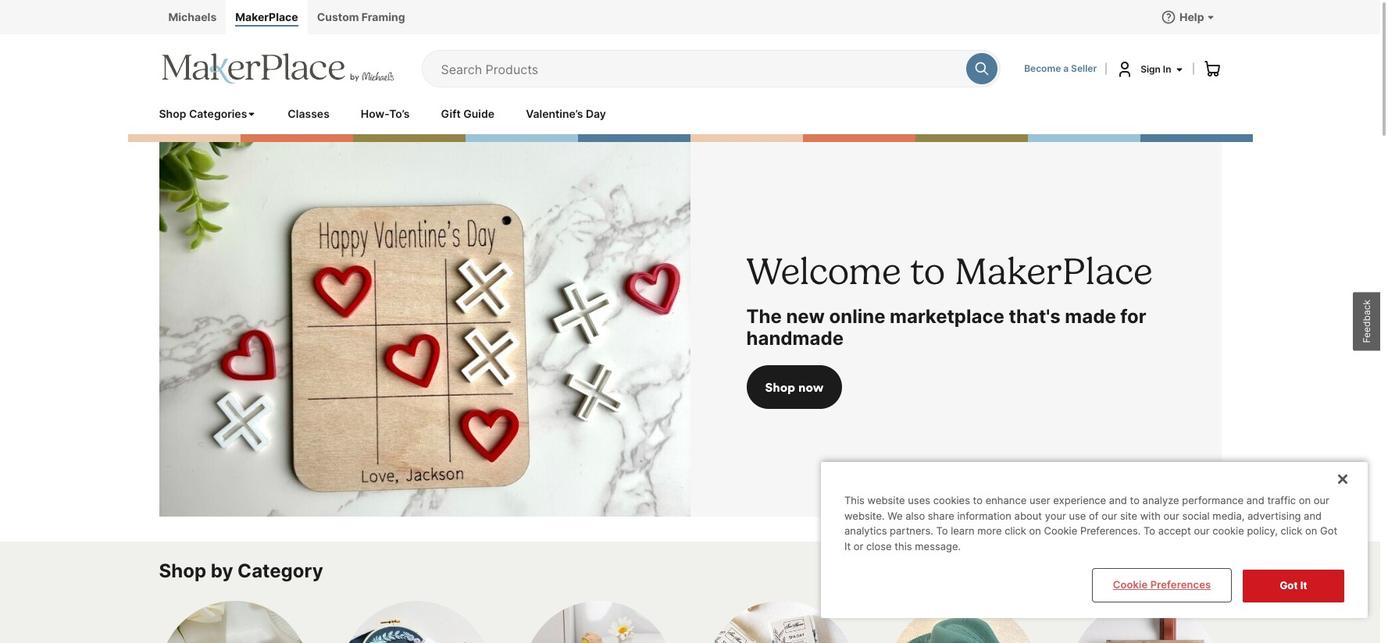 Task type: vqa. For each thing, say whether or not it's contained in the screenshot.
Resin
no



Task type: locate. For each thing, give the bounding box(es) containing it.
social
[[1182, 510, 1210, 523]]

0 vertical spatial cookie
[[1044, 525, 1078, 538]]

got up got it button
[[1320, 525, 1338, 538]]

preferences.
[[1080, 525, 1141, 538]]

framing
[[362, 10, 405, 23]]

and right advertising
[[1304, 510, 1322, 523]]

1 vertical spatial shop
[[765, 380, 795, 395]]

and up site
[[1109, 495, 1127, 507]]

cookie preferences
[[1113, 579, 1211, 592]]

makerplace up makerplace image
[[235, 10, 298, 23]]

shop for shop categories
[[159, 107, 186, 120]]

click down about
[[1005, 525, 1026, 538]]

2 vertical spatial shop
[[159, 560, 206, 583]]

1 horizontal spatial to
[[973, 495, 983, 507]]

to down with
[[1144, 525, 1155, 538]]

our
[[1314, 495, 1330, 507], [1102, 510, 1117, 523], [1164, 510, 1179, 523], [1194, 525, 1210, 538]]

user
[[1030, 495, 1051, 507]]

this
[[845, 495, 865, 507]]

shop left now
[[765, 380, 795, 395]]

for
[[1121, 305, 1147, 328]]

0 horizontal spatial to
[[936, 525, 948, 538]]

valentine's day
[[526, 107, 606, 120]]

use
[[1069, 510, 1086, 523]]

become a seller
[[1024, 62, 1097, 74]]

lazy load image image
[[159, 142, 690, 517], [159, 602, 310, 644], [341, 602, 492, 644], [524, 602, 674, 644], [706, 602, 857, 644], [888, 602, 1039, 644], [1071, 602, 1221, 644]]

0 vertical spatial makerplace
[[235, 10, 298, 23]]

cookie inside button
[[1113, 579, 1148, 592]]

media,
[[1213, 510, 1245, 523]]

0 horizontal spatial it
[[845, 541, 851, 553]]

site
[[1120, 510, 1138, 523]]

classes link
[[288, 106, 330, 122]]

advertising
[[1248, 510, 1301, 523]]

search button image
[[974, 61, 990, 77]]

makerplace up that's
[[954, 249, 1153, 294]]

makerplace image
[[159, 53, 396, 84]]

performance
[[1182, 495, 1244, 507]]

it inside got it button
[[1301, 580, 1307, 592]]

we
[[888, 510, 903, 523]]

makerplace
[[235, 10, 298, 23], [954, 249, 1153, 294]]

to
[[936, 525, 948, 538], [1144, 525, 1155, 538]]

marketplace
[[890, 305, 1005, 328]]

to up marketplace
[[910, 249, 945, 294]]

gift guide link
[[441, 106, 495, 122]]

shop now
[[765, 380, 824, 395]]

our up preferences.
[[1102, 510, 1117, 523]]

cookie
[[1044, 525, 1078, 538], [1113, 579, 1148, 592]]

1 vertical spatial got
[[1280, 580, 1298, 592]]

cookie left preferences
[[1113, 579, 1148, 592]]

1 horizontal spatial click
[[1281, 525, 1303, 538]]

this
[[895, 541, 912, 553]]

how-to's link
[[361, 106, 410, 122]]

cookie
[[1213, 525, 1244, 538]]

1 vertical spatial cookie
[[1113, 579, 1148, 592]]

1 horizontal spatial cookie
[[1113, 579, 1148, 592]]

on
[[1299, 495, 1311, 507], [1029, 525, 1041, 538], [1305, 525, 1317, 538]]

1 to from the left
[[936, 525, 948, 538]]

cookie inside this website uses cookies to enhance user experience and to analyze performance and traffic on our website. we also share information about your use of our site with our social media, advertising and analytics partners. to learn more click on cookie preferences. to accept our cookie policy, click on got it or close this message.
[[1044, 525, 1078, 538]]

click down advertising
[[1281, 525, 1303, 538]]

1 horizontal spatial to
[[1144, 525, 1155, 538]]

1 horizontal spatial got
[[1320, 525, 1338, 538]]

website
[[868, 495, 905, 507]]

category
[[238, 560, 323, 583]]

0 horizontal spatial got
[[1280, 580, 1298, 592]]

with
[[1140, 510, 1161, 523]]

how-to's
[[361, 107, 410, 120]]

a
[[1063, 62, 1069, 74]]

to down the share at the right bottom of the page
[[936, 525, 948, 538]]

click
[[1005, 525, 1026, 538], [1281, 525, 1303, 538]]

to up site
[[1130, 495, 1140, 507]]

got
[[1320, 525, 1338, 538], [1280, 580, 1298, 592]]

about
[[1015, 510, 1042, 523]]

got down advertising
[[1280, 580, 1298, 592]]

welcome
[[746, 249, 901, 294]]

your
[[1045, 510, 1066, 523]]

makerplace inside makerplace link
[[235, 10, 298, 23]]

0 vertical spatial got
[[1320, 525, 1338, 538]]

shop left the by
[[159, 560, 206, 583]]

traffic
[[1267, 495, 1296, 507]]

1 horizontal spatial and
[[1247, 495, 1265, 507]]

2 horizontal spatial and
[[1304, 510, 1322, 523]]

the
[[746, 305, 782, 328]]

valentine's day link
[[526, 106, 606, 122]]

valentine's
[[526, 107, 583, 120]]

2 horizontal spatial to
[[1130, 495, 1140, 507]]

got inside this website uses cookies to enhance user experience and to analyze performance and traffic on our website. we also share information about your use of our site with our social media, advertising and analytics partners. to learn more click on cookie preferences. to accept our cookie policy, click on got it or close this message.
[[1320, 525, 1338, 538]]

partners.
[[890, 525, 933, 538]]

on down about
[[1029, 525, 1041, 538]]

0 vertical spatial it
[[845, 541, 851, 553]]

information
[[957, 510, 1012, 523]]

shop inside button
[[765, 380, 795, 395]]

to
[[910, 249, 945, 294], [973, 495, 983, 507], [1130, 495, 1140, 507]]

and up advertising
[[1247, 495, 1265, 507]]

2 click from the left
[[1281, 525, 1303, 538]]

1 vertical spatial it
[[1301, 580, 1307, 592]]

online
[[829, 305, 886, 328]]

it
[[845, 541, 851, 553], [1301, 580, 1307, 592]]

the new online marketplace that's made for handmade
[[746, 305, 1147, 350]]

1 horizontal spatial it
[[1301, 580, 1307, 592]]

enhance
[[986, 495, 1027, 507]]

0 horizontal spatial to
[[910, 249, 945, 294]]

0 horizontal spatial makerplace
[[235, 10, 298, 23]]

cookie down the your
[[1044, 525, 1078, 538]]

shop for shop now
[[765, 380, 795, 395]]

to up 'information'
[[973, 495, 983, 507]]

of
[[1089, 510, 1099, 523]]

shop left categories
[[159, 107, 186, 120]]

1 horizontal spatial makerplace
[[954, 249, 1153, 294]]

cookies
[[933, 495, 970, 507]]

0 vertical spatial shop
[[159, 107, 186, 120]]

it down advertising
[[1301, 580, 1307, 592]]

accept
[[1158, 525, 1191, 538]]

0 horizontal spatial click
[[1005, 525, 1026, 538]]

shop
[[159, 107, 186, 120], [765, 380, 795, 395], [159, 560, 206, 583]]

0 horizontal spatial cookie
[[1044, 525, 1078, 538]]

share
[[928, 510, 955, 523]]

it left "or"
[[845, 541, 851, 553]]

how-
[[361, 107, 389, 120]]



Task type: describe. For each thing, give the bounding box(es) containing it.
michaels link
[[159, 0, 226, 34]]

now
[[798, 380, 824, 395]]

shop now button
[[746, 366, 842, 409]]

shop for shop by category
[[159, 560, 206, 583]]

made
[[1065, 305, 1116, 328]]

handmade
[[746, 327, 844, 350]]

shop by category
[[159, 560, 323, 583]]

experience
[[1053, 495, 1106, 507]]

close
[[866, 541, 892, 553]]

or
[[854, 541, 864, 553]]

cookie preferences button
[[1094, 571, 1230, 602]]

policy,
[[1247, 525, 1278, 538]]

become
[[1024, 62, 1061, 74]]

custom framing
[[317, 10, 405, 23]]

seller
[[1071, 62, 1097, 74]]

got it
[[1280, 580, 1307, 592]]

2 to from the left
[[1144, 525, 1155, 538]]

uses
[[908, 495, 930, 507]]

gift
[[441, 107, 461, 120]]

analyze
[[1143, 495, 1179, 507]]

that's
[[1009, 305, 1061, 328]]

shop categories
[[159, 107, 247, 120]]

custom framing link
[[308, 0, 415, 34]]

got it button
[[1243, 571, 1344, 603]]

gift guide
[[441, 107, 495, 120]]

on right traffic
[[1299, 495, 1311, 507]]

also
[[906, 510, 925, 523]]

it inside this website uses cookies to enhance user experience and to analyze performance and traffic on our website. we also share information about your use of our site with our social media, advertising and analytics partners. to learn more click on cookie preferences. to accept our cookie policy, click on got it or close this message.
[[845, 541, 851, 553]]

our down social
[[1194, 525, 1210, 538]]

website.
[[845, 510, 885, 523]]

makerplace link
[[226, 0, 308, 34]]

help button
[[1161, 9, 1215, 25]]

message.
[[915, 541, 961, 553]]

categories
[[189, 107, 247, 120]]

day
[[586, 107, 606, 120]]

preferences
[[1151, 579, 1211, 592]]

1 vertical spatial makerplace
[[954, 249, 1153, 294]]

1 click from the left
[[1005, 525, 1026, 538]]

analytics
[[845, 525, 887, 538]]

learn
[[951, 525, 975, 538]]

help link
[[1155, 0, 1221, 34]]

guide
[[463, 107, 495, 120]]

by
[[211, 560, 233, 583]]

to's
[[389, 107, 410, 120]]

become a seller link
[[1024, 62, 1097, 75]]

this website uses cookies to enhance user experience and to analyze performance and traffic on our website. we also share information about your use of our site with our social media, advertising and analytics partners. to learn more click on cookie preferences. to accept our cookie policy, click on got it or close this message.
[[845, 495, 1338, 553]]

new
[[786, 305, 825, 328]]

got inside button
[[1280, 580, 1298, 592]]

custom
[[317, 10, 359, 23]]

help
[[1180, 10, 1204, 23]]

on right policy, at bottom
[[1305, 525, 1317, 538]]

0 horizontal spatial and
[[1109, 495, 1127, 507]]

our up accept
[[1164, 510, 1179, 523]]

welcome to makerplace
[[746, 249, 1153, 294]]

Search Input field
[[441, 51, 959, 87]]

michaels
[[168, 10, 217, 23]]

classes
[[288, 107, 330, 120]]

more
[[978, 525, 1002, 538]]

our right traffic
[[1314, 495, 1330, 507]]



